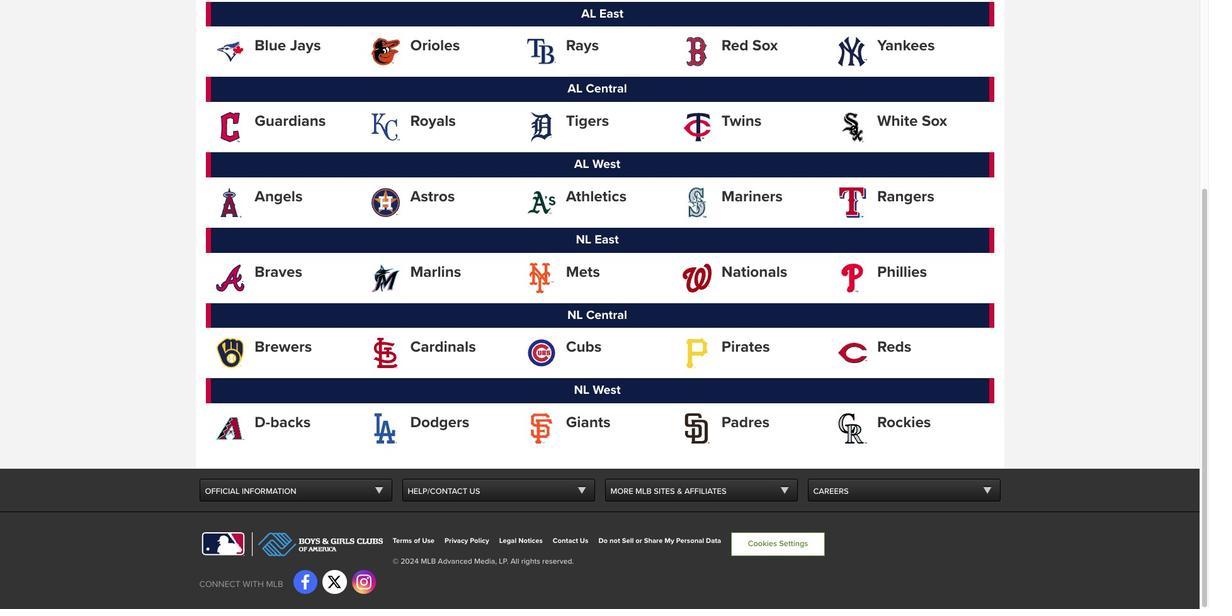 Task type: locate. For each thing, give the bounding box(es) containing it.
nationals
[[722, 263, 788, 281]]

mlb for © 2024 mlb advanced media, lp. all rights reserved.
[[421, 557, 436, 567]]

east
[[600, 6, 624, 21], [595, 232, 619, 247]]

of
[[414, 537, 420, 545]]

nl up giants at the bottom of the page
[[574, 383, 590, 398]]

central up tigers
[[586, 81, 627, 97]]

twins
[[722, 112, 762, 130]]

settings
[[779, 539, 808, 549]]

seattle mariners logo image
[[683, 188, 712, 218]]

my
[[665, 537, 674, 545]]

al east
[[581, 6, 624, 21]]

careers
[[814, 487, 849, 497]]

washington nationals logo image
[[683, 263, 712, 293]]

2 vertical spatial al
[[574, 157, 589, 172]]

al for al central
[[568, 81, 583, 97]]

0 vertical spatial al
[[581, 6, 596, 21]]

policy
[[470, 537, 489, 545]]

new york mets logo image
[[527, 263, 556, 293]]

reserved.
[[542, 557, 574, 567]]

brewers
[[255, 338, 312, 357]]

nl for nl central
[[567, 308, 583, 323]]

milwaukee brewers logo image
[[216, 338, 245, 369]]

connect
[[199, 579, 240, 590]]

miami marlins logo image
[[371, 263, 400, 293]]

0 vertical spatial nl
[[576, 232, 592, 247]]

al for al west
[[574, 157, 589, 172]]

white
[[877, 112, 918, 130]]

west for nl west
[[593, 383, 621, 398]]

al up athletics
[[574, 157, 589, 172]]

advanced
[[438, 557, 472, 567]]

royals
[[410, 112, 456, 130]]

careers button
[[808, 479, 1001, 502]]

pirates
[[722, 338, 770, 357]]

cleveland indians logo image
[[216, 112, 245, 142]]

1 vertical spatial west
[[593, 383, 621, 398]]

san francisco giants logo image
[[527, 414, 556, 444]]

blue
[[255, 37, 286, 55]]

0 vertical spatial sox
[[753, 37, 778, 55]]

los angeles dodgers logo image
[[371, 414, 400, 444]]

rangers
[[877, 188, 935, 206]]

legal notices link
[[499, 537, 543, 545]]

0 horizontal spatial sox
[[753, 37, 778, 55]]

sox for white sox
[[922, 112, 947, 130]]

mlb left sites at the right bottom
[[636, 487, 652, 497]]

tampa bay rays logo image
[[527, 37, 556, 67]]

privacy policy
[[445, 537, 489, 545]]

connect with mlb
[[199, 579, 283, 590]]

sox right white
[[922, 112, 947, 130]]

west up giants at the bottom of the page
[[593, 383, 621, 398]]

official
[[205, 487, 240, 497]]

official information
[[205, 487, 296, 497]]

sell
[[622, 537, 634, 545]]

texas rangers logo image
[[839, 188, 867, 218]]

al for al east
[[581, 6, 596, 21]]

yankees
[[877, 37, 935, 55]]

1 vertical spatial central
[[586, 308, 627, 323]]

share
[[644, 537, 663, 545]]

giants
[[566, 414, 611, 432]]

with
[[243, 579, 264, 590]]

1 horizontal spatial mlb
[[421, 557, 436, 567]]

houston astros logo image
[[371, 188, 400, 218]]

nl up cubs
[[567, 308, 583, 323]]

2 horizontal spatial mlb
[[636, 487, 652, 497]]

2 vertical spatial nl
[[574, 383, 590, 398]]

athletics
[[566, 188, 627, 206]]

2 vertical spatial mlb
[[266, 579, 283, 590]]

sox right red
[[753, 37, 778, 55]]

al up "rays"
[[581, 6, 596, 21]]

sox
[[753, 37, 778, 55], [922, 112, 947, 130]]

padres
[[722, 414, 770, 432]]

rockies
[[877, 414, 931, 432]]

notices
[[519, 537, 543, 545]]

phillies
[[877, 263, 927, 281]]

us
[[580, 537, 589, 545]]

©
[[393, 557, 399, 567]]

0 vertical spatial west
[[593, 157, 621, 172]]

more mlb sites & affiliates
[[611, 487, 727, 497]]

not
[[610, 537, 620, 545]]

west
[[593, 157, 621, 172], [593, 383, 621, 398]]

us
[[470, 487, 480, 497]]

toronto blue jays logo image
[[216, 37, 245, 67]]

official information button
[[199, 479, 392, 502]]

east for al east
[[600, 6, 624, 21]]

boys and girls club of america image
[[252, 533, 383, 557]]

mlb
[[636, 487, 652, 497], [421, 557, 436, 567], [266, 579, 283, 590]]

1 vertical spatial al
[[568, 81, 583, 97]]

1 vertical spatial sox
[[922, 112, 947, 130]]

terms of use link
[[393, 537, 435, 545]]

boston red sox logo image
[[683, 37, 712, 67]]

nl for nl west
[[574, 383, 590, 398]]

1 central from the top
[[586, 81, 627, 97]]

2 central from the top
[[586, 308, 627, 323]]

mlb right with
[[266, 579, 283, 590]]

0 vertical spatial central
[[586, 81, 627, 97]]

1 vertical spatial nl
[[567, 308, 583, 323]]

chicago cubs logo image
[[527, 338, 556, 369]]

backs
[[270, 414, 311, 432]]

mlb right 2024
[[421, 557, 436, 567]]

west up athletics
[[593, 157, 621, 172]]

central up cubs
[[586, 308, 627, 323]]

1 horizontal spatial sox
[[922, 112, 947, 130]]

lp.
[[499, 557, 509, 567]]

1 vertical spatial east
[[595, 232, 619, 247]]

0 vertical spatial east
[[600, 6, 624, 21]]

contact
[[553, 537, 578, 545]]

baltimore orioles logo image
[[371, 37, 400, 67]]

nl up 'mets' on the left
[[576, 232, 592, 247]]

al up tigers
[[568, 81, 583, 97]]

al
[[581, 6, 596, 21], [568, 81, 583, 97], [574, 157, 589, 172]]

cubs
[[566, 338, 602, 357]]

cookies
[[748, 539, 777, 549]]

0 horizontal spatial mlb
[[266, 579, 283, 590]]

st. louis cardinals logo image
[[371, 338, 400, 369]]

do not sell or share my personal data cookies settings
[[599, 537, 808, 549]]

privacy
[[445, 537, 468, 545]]

central
[[586, 81, 627, 97], [586, 308, 627, 323]]

1 vertical spatial mlb
[[421, 557, 436, 567]]

more mlb sites & affiliates button
[[605, 479, 798, 502]]

rights
[[521, 557, 540, 567]]

instagram image
[[356, 575, 371, 590]]

marlins
[[410, 263, 461, 281]]

0 vertical spatial mlb
[[636, 487, 652, 497]]

2024
[[401, 557, 419, 567]]

tigers
[[566, 112, 609, 130]]



Task type: describe. For each thing, give the bounding box(es) containing it.
colorado rockies logo image
[[839, 414, 867, 444]]

mariners
[[722, 188, 783, 206]]

angels
[[255, 188, 303, 206]]

astros
[[410, 188, 455, 206]]

help/contact us button
[[402, 479, 595, 502]]

white sox
[[877, 112, 947, 130]]

minnesota twins logo image
[[683, 112, 712, 142]]

privacy policy link
[[445, 537, 489, 545]]

personal
[[676, 537, 704, 545]]

rays
[[566, 37, 599, 55]]

nl central
[[567, 308, 627, 323]]

pittsburgh pirates logo image
[[683, 338, 712, 369]]

do
[[599, 537, 608, 545]]

nl east
[[576, 232, 619, 247]]

cookies settings button
[[731, 533, 825, 557]]

jays
[[290, 37, 321, 55]]

mets
[[566, 263, 600, 281]]

atlanta braves logo image
[[216, 263, 245, 293]]

orioles
[[410, 37, 460, 55]]

red sox
[[722, 37, 778, 55]]

san diego padres logo image
[[683, 414, 712, 444]]

information
[[242, 487, 296, 497]]

contact us
[[553, 537, 589, 545]]

facebook image
[[298, 575, 313, 590]]

west for al west
[[593, 157, 621, 172]]

central for nl central
[[586, 308, 627, 323]]

central for al central
[[586, 81, 627, 97]]

all
[[511, 557, 519, 567]]

cincinnati reds logo image
[[839, 338, 867, 369]]

east for nl east
[[595, 232, 619, 247]]

dodgers
[[410, 414, 470, 432]]

legal notices
[[499, 537, 543, 545]]

new york yankees logo image
[[839, 37, 867, 67]]

x image
[[327, 575, 342, 590]]

guardians
[[255, 112, 326, 130]]

help/contact
[[408, 487, 467, 497]]

nl for nl east
[[576, 232, 592, 247]]

d-
[[255, 414, 270, 432]]

philadelphia phillies logo image
[[839, 263, 867, 293]]

© 2024 mlb advanced media, lp. all rights reserved.
[[393, 557, 574, 567]]

kansas city royals logo image
[[371, 112, 400, 142]]

contact us link
[[553, 537, 589, 545]]

&
[[677, 487, 683, 497]]

red
[[722, 37, 749, 55]]

mlb.com image
[[199, 533, 247, 557]]

mlb for connect with mlb
[[266, 579, 283, 590]]

terms
[[393, 537, 412, 545]]

blue jays
[[255, 37, 321, 55]]

oakland athletics logo image
[[527, 188, 556, 218]]

or
[[636, 537, 642, 545]]

sites
[[654, 487, 675, 497]]

media,
[[474, 557, 497, 567]]

use
[[422, 537, 435, 545]]

affiliates
[[685, 487, 727, 497]]

los angeles angels logo image
[[216, 188, 245, 218]]

cardinals
[[410, 338, 476, 357]]

braves
[[255, 263, 302, 281]]

reds
[[877, 338, 912, 357]]

terms of use
[[393, 537, 435, 545]]

al central
[[568, 81, 627, 97]]

nl west
[[574, 383, 621, 398]]

chicago white sox logo image
[[839, 112, 867, 142]]

legal
[[499, 537, 517, 545]]

sox for red sox
[[753, 37, 778, 55]]

help/contact us
[[408, 487, 480, 497]]

al west
[[574, 157, 621, 172]]

data
[[706, 537, 721, 545]]

do not sell or share my personal data link
[[599, 537, 721, 545]]

arizona diamondbacks logo image
[[216, 414, 245, 444]]

more
[[611, 487, 634, 497]]

mlb inside 'popup button'
[[636, 487, 652, 497]]

d-backs
[[255, 414, 311, 432]]

detroit tigers logo image
[[527, 112, 556, 142]]



Task type: vqa. For each thing, say whether or not it's contained in the screenshot.
The 01/21/1995
no



